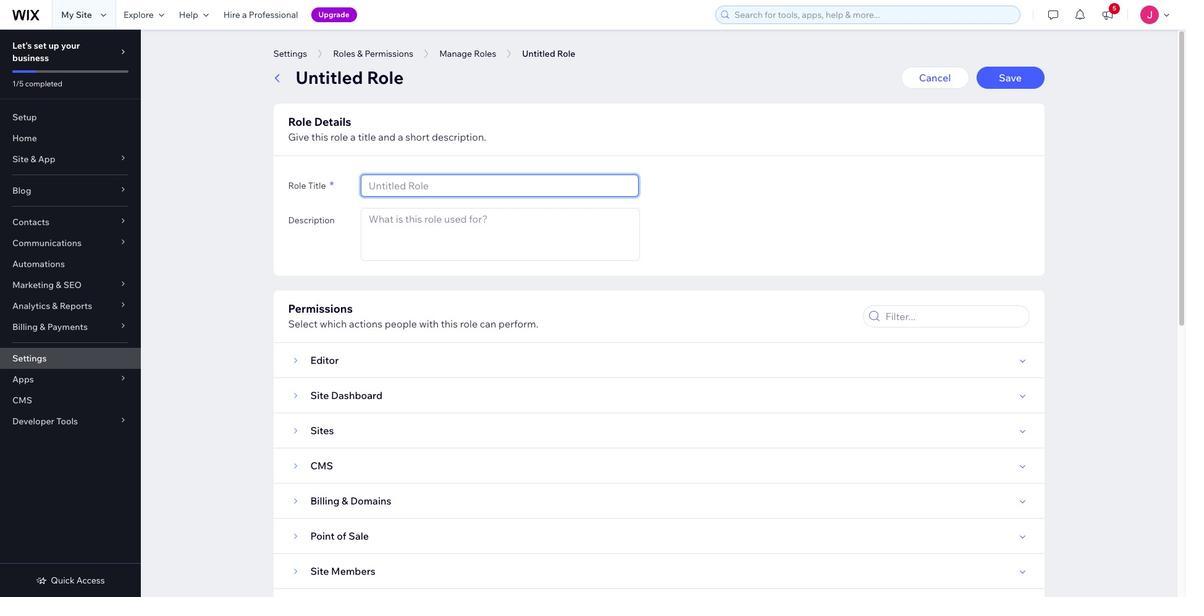 Task type: describe. For each thing, give the bounding box(es) containing it.
site & app button
[[0, 149, 141, 170]]

apps
[[12, 374, 34, 385]]

role inside permissions select which actions people with this role can perform.
[[460, 318, 478, 330]]

& for domains
[[342, 495, 348, 508]]

blog
[[12, 185, 31, 196]]

sidebar element
[[0, 30, 141, 598]]

of
[[337, 531, 346, 543]]

untitled inside button
[[522, 48, 555, 59]]

billing & payments button
[[0, 317, 141, 338]]

manage roles button
[[433, 44, 502, 63]]

role details give this role a title and a short description.
[[288, 115, 486, 143]]

0 horizontal spatial a
[[242, 9, 247, 20]]

& for payments
[[40, 322, 45, 333]]

with
[[419, 318, 439, 330]]

reports
[[60, 301, 92, 312]]

roles inside button
[[333, 48, 355, 59]]

1/5
[[12, 79, 24, 88]]

site right my
[[76, 9, 92, 20]]

billing & payments
[[12, 322, 88, 333]]

analytics & reports
[[12, 301, 92, 312]]

setup link
[[0, 107, 141, 128]]

role inside role details give this role a title and a short description.
[[288, 115, 312, 129]]

sale
[[349, 531, 369, 543]]

Untitled Role field
[[365, 175, 634, 196]]

upgrade
[[318, 10, 349, 19]]

role inside button
[[557, 48, 575, 59]]

my site
[[61, 9, 92, 20]]

developer tools button
[[0, 411, 141, 432]]

roles inside button
[[474, 48, 496, 59]]

marketing & seo
[[12, 280, 82, 291]]

settings button
[[267, 44, 313, 63]]

manage roles
[[439, 48, 496, 59]]

access
[[76, 576, 105, 587]]

business
[[12, 53, 49, 64]]

site & app
[[12, 154, 55, 165]]

permissions inside button
[[365, 48, 413, 59]]

home link
[[0, 128, 141, 149]]

Search for tools, apps, help & more... field
[[731, 6, 1016, 23]]

hire a professional link
[[216, 0, 305, 30]]

1/5 completed
[[12, 79, 62, 88]]

developer
[[12, 416, 54, 427]]

quick access button
[[36, 576, 105, 587]]

editor
[[310, 355, 339, 367]]

site members
[[310, 566, 376, 578]]

select
[[288, 318, 318, 330]]

roles & permissions button
[[327, 44, 420, 63]]

and
[[378, 131, 396, 143]]

cancel button
[[901, 67, 969, 89]]

automations
[[12, 259, 65, 270]]

untitled role button
[[516, 44, 582, 63]]

site dashboard
[[310, 390, 382, 402]]

role inside role details give this role a title and a short description.
[[330, 131, 348, 143]]

analytics
[[12, 301, 50, 312]]

my
[[61, 9, 74, 20]]

professional
[[249, 9, 298, 20]]

this inside permissions select which actions people with this role can perform.
[[441, 318, 458, 330]]

title
[[358, 131, 376, 143]]

help
[[179, 9, 198, 20]]

quick
[[51, 576, 75, 587]]

site for site dashboard
[[310, 390, 329, 402]]

role title *
[[288, 178, 334, 192]]

1 horizontal spatial a
[[350, 131, 356, 143]]

this inside role details give this role a title and a short description.
[[311, 131, 328, 143]]

up
[[48, 40, 59, 51]]

point of sale
[[310, 531, 369, 543]]

set
[[34, 40, 47, 51]]

setup
[[12, 112, 37, 123]]

sites
[[310, 425, 334, 437]]

billing & domains
[[310, 495, 391, 508]]

save
[[999, 72, 1022, 84]]

& for reports
[[52, 301, 58, 312]]

billing for billing & payments
[[12, 322, 38, 333]]

completed
[[25, 79, 62, 88]]

which
[[320, 318, 347, 330]]

communications button
[[0, 233, 141, 254]]

let's
[[12, 40, 32, 51]]



Task type: vqa. For each thing, say whether or not it's contained in the screenshot.
Show Price Per Unit
no



Task type: locate. For each thing, give the bounding box(es) containing it.
settings for settings button
[[273, 48, 307, 59]]

members
[[331, 566, 376, 578]]

Filter... field
[[882, 306, 1025, 327]]

tools
[[56, 416, 78, 427]]

permissions inside permissions select which actions people with this role can perform.
[[288, 302, 353, 316]]

role inside role title *
[[288, 180, 306, 191]]

0 horizontal spatial role
[[330, 131, 348, 143]]

help button
[[172, 0, 216, 30]]

site for site members
[[310, 566, 329, 578]]

roles right manage
[[474, 48, 496, 59]]

upgrade button
[[311, 7, 357, 22]]

settings up 'apps'
[[12, 353, 47, 364]]

permissions
[[365, 48, 413, 59], [288, 302, 353, 316]]

1 vertical spatial billing
[[310, 495, 339, 508]]

cms link
[[0, 390, 141, 411]]

settings inside button
[[273, 48, 307, 59]]

1 vertical spatial permissions
[[288, 302, 353, 316]]

0 horizontal spatial permissions
[[288, 302, 353, 316]]

0 horizontal spatial untitled
[[296, 67, 363, 88]]

& inside button
[[357, 48, 363, 59]]

1 horizontal spatial untitled role
[[522, 48, 575, 59]]

& inside dropdown button
[[40, 322, 45, 333]]

5
[[1113, 4, 1116, 12]]

seo
[[63, 280, 82, 291]]

this
[[311, 131, 328, 143], [441, 318, 458, 330]]

settings for settings link
[[12, 353, 47, 364]]

0 horizontal spatial settings
[[12, 353, 47, 364]]

1 vertical spatial untitled
[[296, 67, 363, 88]]

1 vertical spatial settings
[[12, 353, 47, 364]]

save button
[[976, 67, 1044, 89]]

& for permissions
[[357, 48, 363, 59]]

site for site & app
[[12, 154, 29, 165]]

role down details
[[330, 131, 348, 143]]

hire a professional
[[223, 9, 298, 20]]

1 horizontal spatial cms
[[310, 460, 333, 473]]

0 vertical spatial cms
[[12, 395, 32, 406]]

roles down "upgrade" "button"
[[333, 48, 355, 59]]

cms down sites at the left
[[310, 460, 333, 473]]

role
[[330, 131, 348, 143], [460, 318, 478, 330]]

roles & permissions
[[333, 48, 413, 59]]

cms
[[12, 395, 32, 406], [310, 460, 333, 473]]

cancel
[[919, 72, 951, 84]]

site up sites at the left
[[310, 390, 329, 402]]

payments
[[47, 322, 88, 333]]

0 horizontal spatial roles
[[333, 48, 355, 59]]

short
[[405, 131, 430, 143]]

1 horizontal spatial this
[[441, 318, 458, 330]]

0 horizontal spatial this
[[311, 131, 328, 143]]

0 vertical spatial untitled role
[[522, 48, 575, 59]]

0 vertical spatial billing
[[12, 322, 38, 333]]

0 vertical spatial settings
[[273, 48, 307, 59]]

communications
[[12, 238, 82, 249]]

untitled role inside untitled role button
[[522, 48, 575, 59]]

manage
[[439, 48, 472, 59]]

people
[[385, 318, 417, 330]]

untitled
[[522, 48, 555, 59], [296, 67, 363, 88]]

perform.
[[499, 318, 538, 330]]

settings inside the sidebar element
[[12, 353, 47, 364]]

site inside popup button
[[12, 154, 29, 165]]

let's set up your business
[[12, 40, 80, 64]]

1 vertical spatial cms
[[310, 460, 333, 473]]

a right and on the left top of the page
[[398, 131, 403, 143]]

your
[[61, 40, 80, 51]]

contacts
[[12, 217, 49, 228]]

& for app
[[31, 154, 36, 165]]

a right the hire
[[242, 9, 247, 20]]

site
[[76, 9, 92, 20], [12, 154, 29, 165], [310, 390, 329, 402], [310, 566, 329, 578]]

5 button
[[1094, 0, 1121, 30]]

1 horizontal spatial billing
[[310, 495, 339, 508]]

0 vertical spatial role
[[330, 131, 348, 143]]

marketing
[[12, 280, 54, 291]]

title
[[308, 180, 326, 191]]

a
[[242, 9, 247, 20], [350, 131, 356, 143], [398, 131, 403, 143]]

& for seo
[[56, 280, 61, 291]]

quick access
[[51, 576, 105, 587]]

0 vertical spatial this
[[311, 131, 328, 143]]

1 vertical spatial role
[[460, 318, 478, 330]]

settings link
[[0, 348, 141, 369]]

billing down analytics
[[12, 322, 38, 333]]

1 vertical spatial this
[[441, 318, 458, 330]]

role left can
[[460, 318, 478, 330]]

0 horizontal spatial cms
[[12, 395, 32, 406]]

1 horizontal spatial permissions
[[365, 48, 413, 59]]

1 horizontal spatial settings
[[273, 48, 307, 59]]

1 roles from the left
[[333, 48, 355, 59]]

2 roles from the left
[[474, 48, 496, 59]]

actions
[[349, 318, 382, 330]]

apps button
[[0, 369, 141, 390]]

0 horizontal spatial untitled role
[[296, 67, 404, 88]]

hire
[[223, 9, 240, 20]]

1 horizontal spatial untitled
[[522, 48, 555, 59]]

2 horizontal spatial a
[[398, 131, 403, 143]]

1 horizontal spatial roles
[[474, 48, 496, 59]]

point
[[310, 531, 335, 543]]

domains
[[350, 495, 391, 508]]

app
[[38, 154, 55, 165]]

give
[[288, 131, 309, 143]]

contacts button
[[0, 212, 141, 233]]

billing inside dropdown button
[[12, 322, 38, 333]]

developer tools
[[12, 416, 78, 427]]

a left title
[[350, 131, 356, 143]]

0 horizontal spatial billing
[[12, 322, 38, 333]]

can
[[480, 318, 496, 330]]

settings
[[273, 48, 307, 59], [12, 353, 47, 364]]

permissions select which actions people with this role can perform.
[[288, 302, 538, 330]]

analytics & reports button
[[0, 296, 141, 317]]

site down home in the top of the page
[[12, 154, 29, 165]]

settings down professional
[[273, 48, 307, 59]]

0 vertical spatial untitled
[[522, 48, 555, 59]]

automations link
[[0, 254, 141, 275]]

this right 'with'
[[441, 318, 458, 330]]

billing up point
[[310, 495, 339, 508]]

What is this role used for? text field
[[361, 209, 639, 261]]

blog button
[[0, 180, 141, 201]]

role
[[557, 48, 575, 59], [367, 67, 404, 88], [288, 115, 312, 129], [288, 180, 306, 191]]

1 horizontal spatial role
[[460, 318, 478, 330]]

description
[[288, 215, 335, 226]]

& inside dropdown button
[[52, 301, 58, 312]]

billing
[[12, 322, 38, 333], [310, 495, 339, 508]]

marketing & seo button
[[0, 275, 141, 296]]

dashboard
[[331, 390, 382, 402]]

1 vertical spatial untitled role
[[296, 67, 404, 88]]

site left members
[[310, 566, 329, 578]]

untitled role
[[522, 48, 575, 59], [296, 67, 404, 88]]

billing for billing & domains
[[310, 495, 339, 508]]

home
[[12, 133, 37, 144]]

*
[[330, 178, 334, 192]]

cms down 'apps'
[[12, 395, 32, 406]]

description.
[[432, 131, 486, 143]]

this down details
[[311, 131, 328, 143]]

0 vertical spatial permissions
[[365, 48, 413, 59]]

cms inside the sidebar element
[[12, 395, 32, 406]]

explore
[[123, 9, 154, 20]]

details
[[314, 115, 351, 129]]

&
[[357, 48, 363, 59], [31, 154, 36, 165], [56, 280, 61, 291], [52, 301, 58, 312], [40, 322, 45, 333], [342, 495, 348, 508]]



